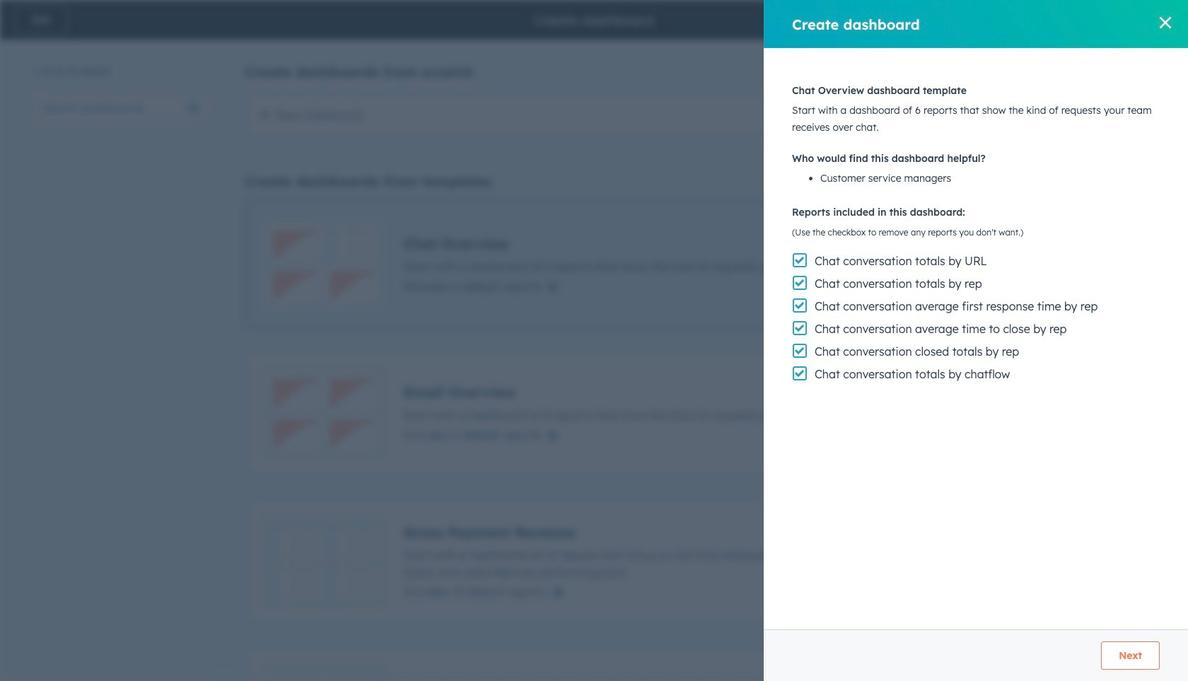 Task type: vqa. For each thing, say whether or not it's contained in the screenshot.
the "matches"
no



Task type: describe. For each thing, give the bounding box(es) containing it.
close image
[[1160, 17, 1171, 28]]



Task type: locate. For each thing, give the bounding box(es) containing it.
None checkbox
[[245, 92, 1144, 139], [245, 202, 1144, 327], [245, 499, 1144, 625], [245, 92, 1144, 139], [245, 202, 1144, 327], [245, 499, 1144, 625]]

None checkbox
[[245, 350, 1144, 476], [245, 647, 1144, 681], [245, 350, 1144, 476], [245, 647, 1144, 681]]

page section element
[[0, 0, 1188, 40]]

Search search field
[[34, 94, 211, 122]]



